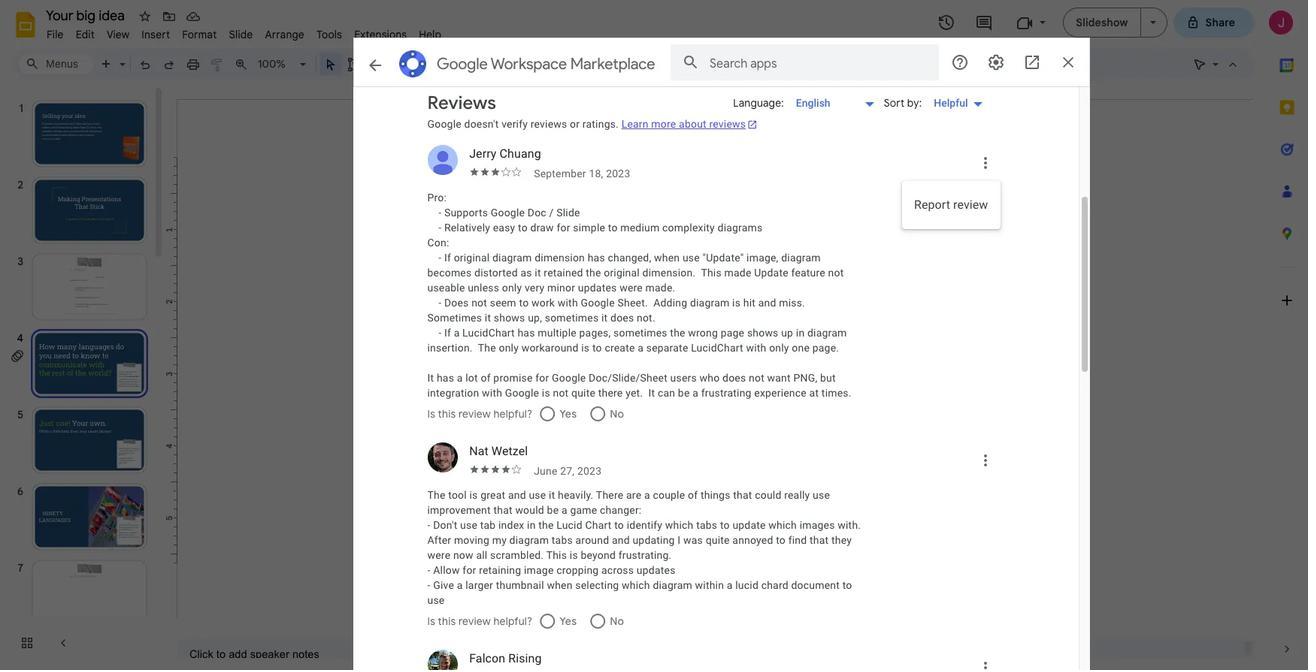 Task type: describe. For each thing, give the bounding box(es) containing it.
theme
[[623, 57, 657, 71]]

main toolbar
[[54, 0, 734, 665]]

background
[[493, 57, 553, 71]]

transition button
[[671, 53, 733, 75]]

navigation inside application
[[0, 85, 165, 671]]

mode and view toolbar
[[1188, 49, 1245, 79]]

menu bar inside menu bar banner
[[41, 20, 448, 44]]



Task type: locate. For each thing, give the bounding box(es) containing it.
Menus field
[[19, 53, 94, 74]]

transition
[[678, 57, 727, 71]]

menu bar
[[41, 20, 448, 44]]

navigation
[[0, 85, 165, 671]]

application
[[0, 0, 1308, 671]]

Star checkbox
[[135, 6, 156, 27]]

tab list
[[1266, 44, 1308, 629]]

share. private to only me. image
[[1186, 15, 1200, 29]]

tab list inside menu bar banner
[[1266, 44, 1308, 629]]

application containing background
[[0, 0, 1308, 671]]

Rename text field
[[41, 6, 133, 24]]

theme button
[[617, 53, 664, 75]]

background button
[[486, 53, 560, 75]]

menu bar banner
[[0, 0, 1308, 671]]



Task type: vqa. For each thing, say whether or not it's contained in the screenshot.
menu bar inside the menu bar banner
yes



